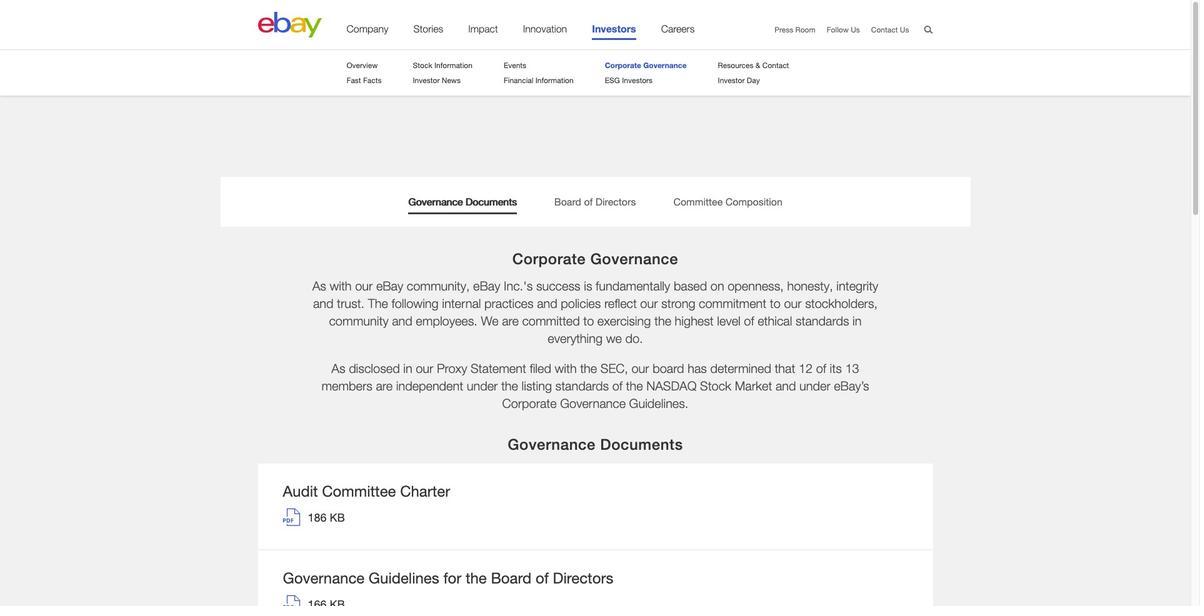 Task type: locate. For each thing, give the bounding box(es) containing it.
guidelines.
[[629, 397, 688, 411]]

2 investor from the left
[[718, 76, 745, 85]]

1 vertical spatial standards
[[555, 379, 609, 393]]

internal
[[442, 297, 481, 311]]

corporate up success
[[512, 250, 586, 268]]

0 vertical spatial stock
[[413, 61, 432, 70]]

0 vertical spatial contact
[[871, 25, 898, 34]]

fast
[[347, 76, 361, 85]]

are down disclosed
[[376, 379, 393, 393]]

events financial information
[[504, 61, 574, 85]]

us
[[851, 25, 860, 34], [900, 25, 909, 34]]

with inside as with our ebay community, ebay inc.'s success is fundamentally based on openness, honesty, integrity and trust. the following internal practices and policies reflect our strong commitment to our stockholders, community and employees. we are committed to exercising the highest level of ethical standards in everything we do.
[[330, 279, 352, 293]]

1 vertical spatial with
[[555, 362, 577, 376]]

impact link
[[468, 23, 498, 40]]

reflect
[[604, 297, 637, 311]]

corporate inside as disclosed in our proxy statement filed with the sec, our board has determined that 12 of its 13 members are independent under the listing standards of the nasdaq stock market and under ebay's corporate governance guidelines.
[[502, 397, 557, 411]]

0 vertical spatial board
[[554, 196, 581, 208]]

to up ethical
[[770, 297, 781, 311]]

us right follow us link
[[900, 25, 909, 34]]

impact
[[468, 23, 498, 34]]

the right for
[[466, 569, 487, 587]]

0 vertical spatial as
[[312, 279, 326, 293]]

our
[[355, 279, 373, 293], [640, 297, 658, 311], [784, 297, 802, 311], [416, 362, 433, 376], [632, 362, 649, 376]]

are
[[502, 314, 519, 328], [376, 379, 393, 393]]

in down stockholders,
[[853, 314, 862, 328]]

contact us
[[871, 25, 909, 34]]

kb
[[330, 511, 345, 524]]

has
[[688, 362, 707, 376]]

with up the trust.
[[330, 279, 352, 293]]

financial information link
[[504, 76, 574, 85]]

0 horizontal spatial stock
[[413, 61, 432, 70]]

events link
[[504, 61, 526, 70]]

0 horizontal spatial documents
[[465, 196, 517, 208]]

1 ebay from the left
[[376, 279, 403, 293]]

1 horizontal spatial as
[[331, 362, 345, 376]]

contact inside resources & contact investor day
[[762, 61, 789, 70]]

fast facts link
[[347, 76, 382, 85]]

under down statement
[[467, 379, 498, 393]]

esg investors link
[[605, 76, 653, 85]]

to down policies
[[583, 314, 594, 328]]

13
[[845, 362, 859, 376]]

corporate down listing
[[502, 397, 557, 411]]

and inside as disclosed in our proxy statement filed with the sec, our board has determined that 12 of its 13 members are independent under the listing standards of the nasdaq stock market and under ebay's corporate governance guidelines.
[[776, 379, 796, 393]]

based
[[674, 279, 707, 293]]

0 horizontal spatial as
[[312, 279, 326, 293]]

on
[[711, 279, 724, 293]]

corporate
[[605, 61, 641, 70], [512, 250, 586, 268], [502, 397, 557, 411]]

&
[[756, 61, 760, 70]]

standards down sec,
[[555, 379, 609, 393]]

0 horizontal spatial ebay
[[376, 279, 403, 293]]

0 vertical spatial with
[[330, 279, 352, 293]]

of
[[584, 196, 593, 208], [744, 314, 754, 328], [816, 362, 826, 376], [612, 379, 623, 393], [536, 569, 549, 587]]

our down honesty,
[[784, 297, 802, 311]]

stock down has
[[700, 379, 731, 393]]

1 vertical spatial investors
[[622, 76, 653, 85]]

in inside as disclosed in our proxy statement filed with the sec, our board has determined that 12 of its 13 members are independent under the listing standards of the nasdaq stock market and under ebay's corporate governance guidelines.
[[403, 362, 412, 376]]

are inside as with our ebay community, ebay inc.'s success is fundamentally based on openness, honesty, integrity and trust. the following internal practices and policies reflect our strong commitment to our stockholders, community and employees. we are committed to exercising the highest level of ethical standards in everything we do.
[[502, 314, 519, 328]]

innovation
[[523, 23, 567, 34]]

overview fast facts
[[347, 61, 382, 85]]

to
[[770, 297, 781, 311], [583, 314, 594, 328]]

0 horizontal spatial standards
[[555, 379, 609, 393]]

corporate governance
[[512, 250, 678, 268]]

1 horizontal spatial investor
[[718, 76, 745, 85]]

is
[[584, 279, 592, 293]]

policies
[[561, 297, 601, 311]]

1 horizontal spatial board
[[554, 196, 581, 208]]

investors down corporate governance link
[[622, 76, 653, 85]]

1 horizontal spatial in
[[853, 314, 862, 328]]

in
[[853, 314, 862, 328], [403, 362, 412, 376]]

1 horizontal spatial stock
[[700, 379, 731, 393]]

and down following
[[392, 314, 412, 328]]

with right "filed"
[[555, 362, 577, 376]]

information up news
[[434, 61, 472, 70]]

1 vertical spatial contact
[[762, 61, 789, 70]]

careers link
[[661, 23, 695, 40]]

its
[[830, 362, 842, 376]]

quick links list
[[763, 25, 909, 35]]

board of directors link
[[535, 177, 655, 227]]

and down that
[[776, 379, 796, 393]]

board of directors
[[554, 196, 636, 208]]

guidelines
[[369, 569, 439, 587]]

0 vertical spatial in
[[853, 314, 862, 328]]

2 us from the left
[[900, 25, 909, 34]]

with
[[330, 279, 352, 293], [555, 362, 577, 376]]

standards inside as with our ebay community, ebay inc.'s success is fundamentally based on openness, honesty, integrity and trust. the following internal practices and policies reflect our strong commitment to our stockholders, community and employees. we are committed to exercising the highest level of ethical standards in everything we do.
[[796, 314, 849, 328]]

market
[[735, 379, 772, 393]]

committee left the composition
[[673, 196, 723, 208]]

the left sec,
[[580, 362, 597, 376]]

0 vertical spatial committee
[[673, 196, 723, 208]]

1 horizontal spatial documents
[[600, 436, 683, 453]]

0 vertical spatial information
[[434, 61, 472, 70]]

information right financial
[[535, 76, 574, 85]]

corporate governance esg investors
[[605, 61, 687, 85]]

committee up kb
[[322, 482, 396, 500]]

level
[[717, 314, 741, 328]]

1 vertical spatial information
[[535, 76, 574, 85]]

do.
[[625, 332, 643, 346]]

investor down resources
[[718, 76, 745, 85]]

governance documents link
[[389, 177, 535, 227]]

stock
[[413, 61, 432, 70], [700, 379, 731, 393]]

under
[[467, 379, 498, 393], [799, 379, 830, 393]]

corporate inside corporate governance esg investors
[[605, 61, 641, 70]]

that
[[775, 362, 795, 376]]

1 investor from the left
[[413, 76, 440, 85]]

facts
[[363, 76, 382, 85]]

the inside as with our ebay community, ebay inc.'s success is fundamentally based on openness, honesty, integrity and trust. the following internal practices and policies reflect our strong commitment to our stockholders, community and employees. we are committed to exercising the highest level of ethical standards in everything we do.
[[654, 314, 671, 328]]

1 horizontal spatial to
[[770, 297, 781, 311]]

investor down stock information link
[[413, 76, 440, 85]]

1 vertical spatial as
[[331, 362, 345, 376]]

esg
[[605, 76, 620, 85]]

home image
[[258, 12, 322, 38]]

1 horizontal spatial standards
[[796, 314, 849, 328]]

our down the fundamentally
[[640, 297, 658, 311]]

contact right follow us at top right
[[871, 25, 898, 34]]

0 vertical spatial are
[[502, 314, 519, 328]]

0 horizontal spatial committee
[[322, 482, 396, 500]]

0 horizontal spatial in
[[403, 362, 412, 376]]

trust.
[[337, 297, 364, 311]]

listing
[[522, 379, 552, 393]]

documents inside 'governance documents' link
[[465, 196, 517, 208]]

0 horizontal spatial are
[[376, 379, 393, 393]]

resources
[[718, 61, 753, 70]]

contact right &
[[762, 61, 789, 70]]

ebay up the
[[376, 279, 403, 293]]

0 horizontal spatial contact
[[762, 61, 789, 70]]

1 vertical spatial directors
[[553, 569, 613, 587]]

stock inside the stock information investor news
[[413, 61, 432, 70]]

1 horizontal spatial committee
[[673, 196, 723, 208]]

contact
[[871, 25, 898, 34], [762, 61, 789, 70]]

directors inside board of directors link
[[596, 196, 636, 208]]

nasdaq
[[646, 379, 697, 393]]

1 horizontal spatial ebay
[[473, 279, 500, 293]]

stock up the investor news link at the top
[[413, 61, 432, 70]]

0 vertical spatial standards
[[796, 314, 849, 328]]

our right sec,
[[632, 362, 649, 376]]

of inside board of directors link
[[584, 196, 593, 208]]

1 horizontal spatial information
[[535, 76, 574, 85]]

0 vertical spatial governance documents
[[408, 196, 517, 208]]

investors up corporate governance link
[[592, 23, 636, 34]]

1 vertical spatial are
[[376, 379, 393, 393]]

the down sec,
[[626, 379, 643, 393]]

committed
[[522, 314, 580, 328]]

1 horizontal spatial us
[[900, 25, 909, 34]]

0 horizontal spatial with
[[330, 279, 352, 293]]

0 horizontal spatial investor
[[413, 76, 440, 85]]

1 horizontal spatial contact
[[871, 25, 898, 34]]

0 horizontal spatial board
[[491, 569, 531, 587]]

stock inside as disclosed in our proxy statement filed with the sec, our board has determined that 12 of its 13 members are independent under the listing standards of the nasdaq stock market and under ebay's corporate governance guidelines.
[[700, 379, 731, 393]]

corporate up esg investors link
[[605, 61, 641, 70]]

0 horizontal spatial us
[[851, 25, 860, 34]]

board
[[554, 196, 581, 208], [491, 569, 531, 587]]

are inside as disclosed in our proxy statement filed with the sec, our board has determined that 12 of its 13 members are independent under the listing standards of the nasdaq stock market and under ebay's corporate governance guidelines.
[[376, 379, 393, 393]]

as inside as disclosed in our proxy statement filed with the sec, our board has determined that 12 of its 13 members are independent under the listing standards of the nasdaq stock market and under ebay's corporate governance guidelines.
[[331, 362, 345, 376]]

1 vertical spatial corporate
[[512, 250, 586, 268]]

governance inside as disclosed in our proxy statement filed with the sec, our board has determined that 12 of its 13 members are independent under the listing standards of the nasdaq stock market and under ebay's corporate governance guidelines.
[[560, 397, 626, 411]]

community,
[[407, 279, 470, 293]]

0 vertical spatial directors
[[596, 196, 636, 208]]

standards down stockholders,
[[796, 314, 849, 328]]

investors
[[592, 23, 636, 34], [622, 76, 653, 85]]

1 vertical spatial to
[[583, 314, 594, 328]]

0 vertical spatial documents
[[465, 196, 517, 208]]

standards
[[796, 314, 849, 328], [555, 379, 609, 393]]

us right follow
[[851, 25, 860, 34]]

0 horizontal spatial under
[[467, 379, 498, 393]]

1 horizontal spatial under
[[799, 379, 830, 393]]

1 vertical spatial in
[[403, 362, 412, 376]]

charter
[[400, 482, 450, 500]]

1 vertical spatial stock
[[700, 379, 731, 393]]

governance documents
[[408, 196, 517, 208], [508, 436, 683, 453]]

ebay up practices
[[473, 279, 500, 293]]

0 horizontal spatial information
[[434, 61, 472, 70]]

as inside as with our ebay community, ebay inc.'s success is fundamentally based on openness, honesty, integrity and trust. the following internal practices and policies reflect our strong commitment to our stockholders, community and employees. we are committed to exercising the highest level of ethical standards in everything we do.
[[312, 279, 326, 293]]

in up independent
[[403, 362, 412, 376]]

stories
[[413, 23, 443, 34]]

1 horizontal spatial are
[[502, 314, 519, 328]]

day
[[747, 76, 760, 85]]

us for contact us
[[900, 25, 909, 34]]

audit committee charter
[[283, 482, 450, 500]]

sec,
[[601, 362, 628, 376]]

2 vertical spatial corporate
[[502, 397, 557, 411]]

follow
[[827, 25, 849, 34]]

1 us from the left
[[851, 25, 860, 34]]

under down 12 in the right bottom of the page
[[799, 379, 830, 393]]

are down practices
[[502, 314, 519, 328]]

directors
[[596, 196, 636, 208], [553, 569, 613, 587]]

company
[[347, 23, 388, 34]]

follow us link
[[827, 25, 860, 34]]

employees.
[[416, 314, 477, 328]]

0 horizontal spatial to
[[583, 314, 594, 328]]

1 horizontal spatial with
[[555, 362, 577, 376]]

contact us link
[[871, 25, 909, 34]]

0 vertical spatial corporate
[[605, 61, 641, 70]]

in inside as with our ebay community, ebay inc.'s success is fundamentally based on openness, honesty, integrity and trust. the following internal practices and policies reflect our strong commitment to our stockholders, community and employees. we are committed to exercising the highest level of ethical standards in everything we do.
[[853, 314, 862, 328]]

composition
[[725, 196, 782, 208]]

the down strong
[[654, 314, 671, 328]]



Task type: vqa. For each thing, say whether or not it's contained in the screenshot.
Metrics – Historical's November 7, 2023
no



Task type: describe. For each thing, give the bounding box(es) containing it.
and up committed
[[537, 297, 557, 311]]

investors link
[[592, 23, 636, 40]]

honesty,
[[787, 279, 833, 293]]

fundamentally
[[596, 279, 670, 293]]

standards inside as disclosed in our proxy statement filed with the sec, our board has determined that 12 of its 13 members are independent under the listing standards of the nasdaq stock market and under ebay's corporate governance guidelines.
[[555, 379, 609, 393]]

press room
[[774, 25, 815, 34]]

room
[[795, 25, 815, 34]]

12
[[799, 362, 813, 376]]

ethical
[[758, 314, 792, 328]]

investor inside resources & contact investor day
[[718, 76, 745, 85]]

corporate for corporate governance
[[512, 250, 586, 268]]

of inside as with our ebay community, ebay inc.'s success is fundamentally based on openness, honesty, integrity and trust. the following internal practices and policies reflect our strong commitment to our stockholders, community and employees. we are committed to exercising the highest level of ethical standards in everything we do.
[[744, 314, 754, 328]]

information inside events financial information
[[535, 76, 574, 85]]

overview
[[347, 61, 378, 70]]

2 under from the left
[[799, 379, 830, 393]]

community
[[329, 314, 389, 328]]

186 kb link
[[283, 509, 345, 526]]

1 under from the left
[[467, 379, 498, 393]]

ebay's
[[834, 379, 869, 393]]

as for disclosed
[[331, 362, 345, 376]]

press
[[774, 25, 793, 34]]

proxy
[[437, 362, 467, 376]]

everything
[[548, 332, 603, 346]]

our up the trust.
[[355, 279, 373, 293]]

filed
[[530, 362, 551, 376]]

practices
[[484, 297, 534, 311]]

stock information investor news
[[413, 61, 472, 85]]

as with our ebay community, ebay inc.'s success is fundamentally based on openness, honesty, integrity and trust. the following internal practices and policies reflect our strong commitment to our stockholders, community and employees. we are committed to exercising the highest level of ethical standards in everything we do.
[[312, 279, 878, 346]]

1 vertical spatial governance documents
[[508, 436, 683, 453]]

audit
[[283, 482, 318, 500]]

for
[[443, 569, 461, 587]]

the
[[368, 297, 388, 311]]

events
[[504, 61, 526, 70]]

the down statement
[[501, 379, 518, 393]]

press room link
[[774, 25, 815, 34]]

stockholders,
[[805, 297, 878, 311]]

exercising
[[597, 314, 651, 328]]

186
[[308, 511, 327, 524]]

governance inside corporate governance esg investors
[[643, 61, 687, 70]]

overview link
[[347, 61, 378, 70]]

financial
[[504, 76, 533, 85]]

stories link
[[413, 23, 443, 40]]

investors inside corporate governance esg investors
[[622, 76, 653, 85]]

committee composition link
[[655, 177, 801, 227]]

following
[[392, 297, 439, 311]]

1 vertical spatial board
[[491, 569, 531, 587]]

0 vertical spatial investors
[[592, 23, 636, 34]]

contact inside 'quick links' list
[[871, 25, 898, 34]]

and left the trust.
[[313, 297, 333, 311]]

we
[[481, 314, 499, 328]]

information inside the stock information investor news
[[434, 61, 472, 70]]

1 vertical spatial documents
[[600, 436, 683, 453]]

governance guidelines for the board of directors
[[283, 569, 613, 587]]

openness,
[[728, 279, 784, 293]]

stock information link
[[413, 61, 472, 70]]

committee composition
[[673, 196, 782, 208]]

as for with
[[312, 279, 326, 293]]

investor day link
[[718, 76, 760, 85]]

disclosed
[[349, 362, 400, 376]]

integrity
[[836, 279, 878, 293]]

innovation link
[[523, 23, 567, 40]]

company link
[[347, 23, 388, 40]]

we
[[606, 332, 622, 346]]

0 vertical spatial to
[[770, 297, 781, 311]]

highest
[[675, 314, 714, 328]]

2 ebay from the left
[[473, 279, 500, 293]]

board
[[653, 362, 684, 376]]

investor news link
[[413, 76, 461, 85]]

corporate for corporate governance esg investors
[[605, 61, 641, 70]]

commitment
[[699, 297, 766, 311]]

our up independent
[[416, 362, 433, 376]]

as disclosed in our proxy statement filed with the sec, our board has determined that 12 of its 13 members are independent under the listing standards of the nasdaq stock market and under ebay's corporate governance guidelines.
[[322, 362, 869, 411]]

1 vertical spatial committee
[[322, 482, 396, 500]]

us for follow us
[[851, 25, 860, 34]]

statement
[[471, 362, 526, 376]]

independent
[[396, 379, 463, 393]]

success
[[536, 279, 580, 293]]

determined
[[710, 362, 771, 376]]

investor inside the stock information investor news
[[413, 76, 440, 85]]

resources & contact link
[[718, 61, 789, 70]]

resources & contact investor day
[[718, 61, 789, 85]]

careers
[[661, 23, 695, 34]]

corporate governance link
[[605, 61, 687, 70]]

186 kb
[[308, 511, 345, 524]]

with inside as disclosed in our proxy statement filed with the sec, our board has determined that 12 of its 13 members are independent under the listing standards of the nasdaq stock market and under ebay's corporate governance guidelines.
[[555, 362, 577, 376]]



